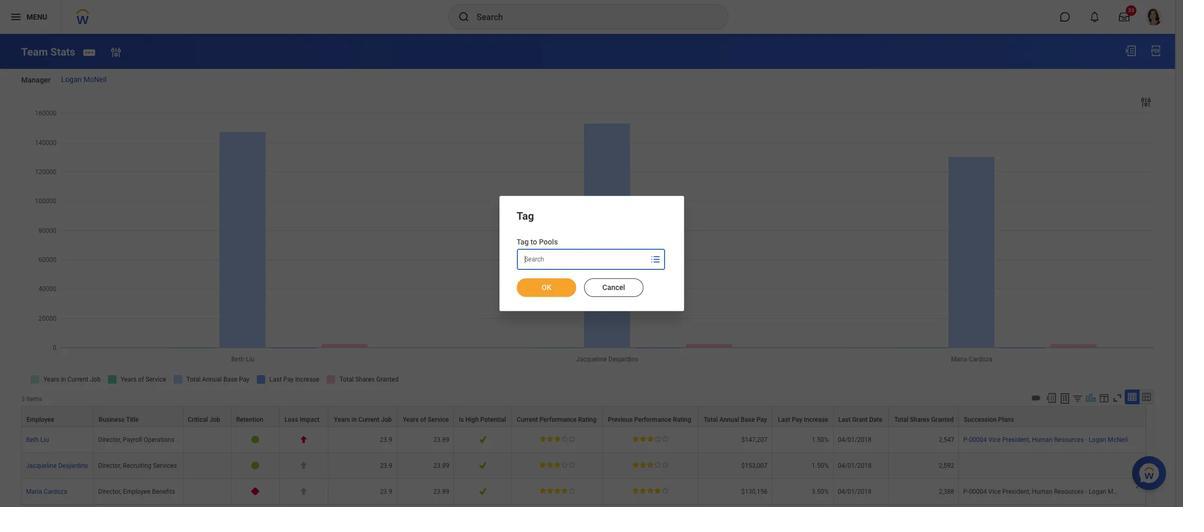 Task type: describe. For each thing, give the bounding box(es) containing it.
the worker has been assessed as having high potential. image for $130,156
[[479, 488, 487, 496]]

director, for director, employee benefits
[[98, 488, 121, 496]]

maria cardoza link
[[26, 488, 67, 496]]

cell down the p-00004 vice president, human resources - logan mcneil link at the right bottom
[[959, 453, 1146, 479]]

1 vice from the top
[[989, 436, 1001, 444]]

critical
[[188, 416, 208, 424]]

expand/collapse chart image
[[1085, 392, 1097, 404]]

1 human from the top
[[1032, 436, 1053, 444]]

succession plans button
[[959, 407, 1146, 427]]

2 00004 from the top
[[969, 488, 987, 496]]

service
[[428, 416, 449, 424]]

prompts image
[[649, 253, 662, 266]]

2 vertical spatial mcneil
[[1108, 488, 1128, 496]]

3
[[21, 396, 25, 403]]

cardoza
[[44, 488, 67, 496]]

maria cardoza
[[26, 488, 67, 496]]

is
[[459, 416, 464, 424]]

1.50% for $153,007
[[812, 462, 829, 470]]

last grant date button
[[834, 407, 888, 427]]

total shares granted
[[895, 416, 954, 424]]

total shares granted button
[[889, 407, 959, 427]]

1 vertical spatial logan
[[1089, 436, 1107, 444]]

granted
[[931, 416, 954, 424]]

business
[[99, 416, 125, 424]]

23.9 for director, recruiting services
[[380, 462, 392, 470]]

1.50% for $147,207
[[812, 436, 829, 444]]

grant
[[852, 416, 868, 424]]

3 items
[[21, 396, 42, 403]]

loss impact
[[285, 416, 320, 424]]

the loss of this employee would be moderate or significant to the organization. image for director, recruiting services
[[300, 462, 308, 470]]

critical job button
[[183, 407, 231, 427]]

meets expectations - performance in line with a solid team contributor. image for $153,007
[[540, 462, 575, 468]]

1 president, from the top
[[1003, 436, 1031, 444]]

Tag to Pools field
[[518, 250, 648, 269]]

is high potential
[[459, 416, 506, 424]]

view printable version (pdf) image
[[1150, 44, 1163, 57]]

previous
[[608, 416, 633, 424]]

expand table image
[[1141, 392, 1152, 402]]

cancel
[[602, 284, 625, 292]]

2,388
[[939, 488, 954, 496]]

years in current job
[[334, 416, 392, 424]]

team stats
[[21, 45, 75, 58]]

pools
[[539, 238, 558, 246]]

items
[[26, 396, 42, 403]]

jacqueline desjardins
[[26, 462, 88, 470]]

rating for previous performance rating
[[673, 416, 691, 424]]

cell for $130,156
[[183, 479, 231, 505]]

click to view/edit grid preferences image
[[1099, 392, 1110, 404]]

ok
[[541, 284, 551, 292]]

title
[[126, 416, 139, 424]]

critical job
[[188, 416, 220, 424]]

years in current job button
[[328, 407, 397, 427]]

maria
[[26, 488, 42, 496]]

tag to pools
[[517, 238, 558, 246]]

director, recruiting services
[[98, 462, 177, 470]]

2 human from the top
[[1032, 488, 1053, 496]]

p-00004 vice president, human resources - logan mcneil link
[[963, 436, 1128, 444]]

the loss of this employee would be catastrophic or critical to the organization. image
[[300, 436, 308, 444]]

plans
[[998, 416, 1014, 424]]

loss
[[285, 416, 298, 424]]

tag for tag to pools
[[517, 238, 529, 246]]

last pay increase button
[[772, 407, 833, 427]]

this worker has low retention risk. image for director, recruiting services
[[251, 462, 259, 470]]

row containing jacqueline desjardins
[[21, 453, 1146, 479]]

last for last pay increase
[[778, 416, 790, 424]]

cancel button
[[584, 279, 643, 297]]

tag image
[[1031, 392, 1042, 404]]

tag for tag
[[517, 210, 534, 222]]

of
[[420, 416, 426, 424]]

director, employee benefits
[[98, 488, 175, 496]]

succession
[[964, 416, 997, 424]]

$153,007
[[741, 462, 768, 470]]

ok button
[[517, 279, 576, 297]]

0 vertical spatial mcneil
[[84, 75, 107, 84]]

beth liu
[[26, 436, 49, 444]]

jacqueline
[[26, 462, 57, 470]]

select to filter grid data image
[[1072, 393, 1084, 404]]

1 00004 from the top
[[969, 436, 987, 444]]

logan mcneil
[[61, 75, 107, 84]]

change selection image
[[110, 46, 122, 59]]

job inside critical job popup button
[[209, 416, 220, 424]]

increase
[[804, 416, 828, 424]]

1 p- from the top
[[963, 436, 969, 444]]

$130,156
[[741, 488, 768, 496]]

recruiting
[[123, 462, 151, 470]]

2 p- from the top
[[963, 488, 969, 496]]

employee inside popup button
[[26, 416, 54, 424]]

1 - from the top
[[1086, 436, 1087, 444]]

meets expectations - performance in line with a solid team contributor. image for $147,207
[[540, 436, 575, 442]]

loss impact button
[[280, 407, 328, 427]]

stats
[[50, 45, 75, 58]]

notifications large image
[[1090, 12, 1100, 22]]

director, payroll operations
[[98, 436, 174, 444]]

to
[[531, 238, 537, 246]]

director, for director, recruiting services
[[98, 462, 121, 470]]

team
[[21, 45, 48, 58]]

years for years in current job
[[334, 416, 350, 424]]

fullscreen image
[[1112, 392, 1123, 404]]

years for years of service
[[403, 416, 419, 424]]

row containing maria cardoza
[[21, 479, 1146, 505]]



Task type: locate. For each thing, give the bounding box(es) containing it.
2 last from the left
[[838, 416, 851, 424]]

total annual base pay
[[704, 416, 767, 424]]

1 current from the left
[[358, 416, 380, 424]]

1 job from the left
[[209, 416, 220, 424]]

this worker has low retention risk. image
[[251, 436, 259, 444], [251, 462, 259, 470]]

last for last grant date
[[838, 416, 851, 424]]

1 row from the top
[[21, 406, 1146, 427]]

is high potential button
[[454, 407, 512, 427]]

pay
[[757, 416, 767, 424], [792, 416, 802, 424]]

00004 right "2,388" at the right bottom of the page
[[969, 488, 987, 496]]

search image
[[458, 11, 470, 23]]

2 p-00004 vice president, human resources - logan mcneil from the top
[[963, 488, 1128, 496]]

cell for $153,007
[[183, 453, 231, 479]]

1 horizontal spatial last
[[838, 416, 851, 424]]

2 meets expectations - performance in line with a solid team contributor. image from the top
[[540, 462, 575, 468]]

job right critical at the left
[[209, 416, 220, 424]]

employee button
[[22, 407, 93, 427]]

0 vertical spatial 23.9
[[380, 436, 392, 444]]

2 total from the left
[[895, 416, 909, 424]]

2 vice from the top
[[989, 488, 1001, 496]]

04/01/2018 for 2,388
[[838, 488, 872, 496]]

total left the "shares"
[[895, 416, 909, 424]]

director, down the director, recruiting services
[[98, 488, 121, 496]]

inbox large image
[[1119, 12, 1130, 22]]

1 vertical spatial resources
[[1054, 488, 1084, 496]]

1 meets expectations - performance in line with a solid team contributor. image from the top
[[540, 436, 575, 442]]

cell right benefits
[[183, 479, 231, 505]]

in
[[352, 416, 357, 424]]

1 the loss of this employee would be moderate or significant to the organization. image from the top
[[300, 462, 308, 470]]

0 vertical spatial the worker has been assessed as having high potential. image
[[479, 436, 487, 444]]

cell for $147,207
[[183, 427, 231, 453]]

years of service
[[403, 416, 449, 424]]

human down the p-00004 vice president, human resources - logan mcneil link at the right bottom
[[1032, 488, 1053, 496]]

1.50% up 3.50%
[[812, 462, 829, 470]]

manager
[[21, 76, 51, 84]]

1 vertical spatial human
[[1032, 488, 1053, 496]]

1 vertical spatial the loss of this employee would be moderate or significant to the organization. image
[[300, 488, 308, 496]]

3 director, from the top
[[98, 488, 121, 496]]

1 rating from the left
[[578, 416, 597, 424]]

rating
[[578, 416, 597, 424], [673, 416, 691, 424]]

pay right base
[[757, 416, 767, 424]]

base
[[741, 416, 755, 424]]

1 p-00004 vice president, human resources - logan mcneil from the top
[[963, 436, 1128, 444]]

0 vertical spatial tag
[[517, 210, 534, 222]]

1 vertical spatial p-00004 vice president, human resources - logan mcneil
[[963, 488, 1128, 496]]

logan mcneil link
[[61, 75, 107, 84]]

the loss of this employee would be moderate or significant to the organization. image right this worker has a high retention risk - immediate action needed. image
[[300, 488, 308, 496]]

23.9 for director, employee benefits
[[380, 488, 392, 496]]

2,547
[[939, 436, 954, 444]]

cell
[[183, 427, 231, 453], [183, 453, 231, 479], [959, 453, 1146, 479], [183, 479, 231, 505]]

1 years from the left
[[334, 416, 350, 424]]

services
[[153, 462, 177, 470]]

tag up to at the top left of the page
[[517, 210, 534, 222]]

current right in on the left bottom of page
[[358, 416, 380, 424]]

the worker has been assessed as having high potential. image down the worker has been assessed as having high potential. image
[[479, 488, 487, 496]]

-
[[1086, 436, 1087, 444], [1086, 488, 1087, 496]]

1 horizontal spatial total
[[895, 416, 909, 424]]

previous performance rating
[[608, 416, 691, 424]]

0 vertical spatial meets expectations - performance in line with a solid team contributor. image
[[540, 436, 575, 442]]

2 years from the left
[[403, 416, 419, 424]]

23.89 for director, payroll operations
[[433, 436, 449, 444]]

pay inside last pay increase popup button
[[792, 416, 802, 424]]

succession plans
[[964, 416, 1014, 424]]

3 23.89 from the top
[[433, 488, 449, 496]]

previous performance rating button
[[603, 407, 698, 427]]

pay inside the total annual base pay popup button
[[757, 416, 767, 424]]

1 resources from the top
[[1054, 436, 1084, 444]]

1 vertical spatial 23.89
[[433, 462, 449, 470]]

0 vertical spatial human
[[1032, 436, 1053, 444]]

employee
[[26, 416, 54, 424], [123, 488, 150, 496]]

region containing ok
[[517, 270, 667, 298]]

2,592
[[939, 462, 954, 470]]

performance inside current performance rating popup button
[[540, 416, 577, 424]]

tag left to at the top left of the page
[[517, 238, 529, 246]]

employee up beth liu link
[[26, 416, 54, 424]]

23.89 for director, recruiting services
[[433, 462, 449, 470]]

1 1.50% from the top
[[812, 436, 829, 444]]

export to excel image
[[1124, 44, 1137, 57], [1046, 392, 1057, 404]]

toolbar inside team stats main content
[[1029, 390, 1154, 406]]

region
[[517, 270, 667, 298]]

export to excel image left "view printable version (pdf)" image at the right top of the page
[[1124, 44, 1137, 57]]

0 vertical spatial 04/01/2018
[[838, 436, 872, 444]]

3.50%
[[812, 488, 829, 496]]

current right potential
[[517, 416, 538, 424]]

2 vertical spatial director,
[[98, 488, 121, 496]]

export to excel image left the export to worksheets icon
[[1046, 392, 1057, 404]]

2 23.9 from the top
[[380, 462, 392, 470]]

1.50% down increase
[[812, 436, 829, 444]]

1 horizontal spatial performance
[[634, 416, 671, 424]]

2 the worker has been assessed as having high potential. image from the top
[[479, 488, 487, 496]]

04/01/2018
[[838, 436, 872, 444], [838, 462, 872, 470], [838, 488, 872, 496]]

mcneil
[[84, 75, 107, 84], [1108, 436, 1128, 444], [1108, 488, 1128, 496]]

meets expectations - performance in line with a solid team contributor. image down current performance rating
[[540, 436, 575, 442]]

team stats link
[[21, 45, 75, 58]]

total for total annual base pay
[[704, 416, 718, 424]]

0 vertical spatial 1.50%
[[812, 436, 829, 444]]

high
[[466, 416, 479, 424]]

date
[[869, 416, 883, 424]]

resources
[[1054, 436, 1084, 444], [1054, 488, 1084, 496]]

1 tag from the top
[[517, 210, 534, 222]]

0 horizontal spatial pay
[[757, 416, 767, 424]]

performance for current
[[540, 416, 577, 424]]

last left increase
[[778, 416, 790, 424]]

$147,207
[[741, 436, 768, 444]]

the worker has been assessed as having high potential. image
[[479, 436, 487, 444], [479, 488, 487, 496]]

jacqueline desjardins link
[[26, 462, 88, 470]]

vice right "2,388" at the right bottom of the page
[[989, 488, 1001, 496]]

the worker has been assessed as having high potential. image down "is high potential"
[[479, 436, 487, 444]]

years left of
[[403, 416, 419, 424]]

1 04/01/2018 from the top
[[838, 436, 872, 444]]

retention
[[236, 416, 263, 424]]

cell right services
[[183, 453, 231, 479]]

potential
[[480, 416, 506, 424]]

2 vertical spatial logan
[[1089, 488, 1107, 496]]

0 vertical spatial p-
[[963, 436, 969, 444]]

rating for current performance rating
[[578, 416, 597, 424]]

00004
[[969, 436, 987, 444], [969, 488, 987, 496]]

23.89 for director, employee benefits
[[433, 488, 449, 496]]

p- right 2,547
[[963, 436, 969, 444]]

3 23.9 from the top
[[380, 488, 392, 496]]

the loss of this employee would be moderate or significant to the organization. image
[[300, 462, 308, 470], [300, 488, 308, 496]]

team stats main content
[[0, 34, 1175, 507]]

4 row from the top
[[21, 479, 1146, 505]]

1 last from the left
[[778, 416, 790, 424]]

2 row from the top
[[21, 427, 1146, 453]]

total
[[704, 416, 718, 424], [895, 416, 909, 424]]

operations
[[144, 436, 174, 444]]

director, left recruiting on the left bottom
[[98, 462, 121, 470]]

0 vertical spatial the loss of this employee would be moderate or significant to the organization. image
[[300, 462, 308, 470]]

this worker has low retention risk. image for director, payroll operations
[[251, 436, 259, 444]]

0 horizontal spatial rating
[[578, 416, 597, 424]]

04/01/2018 for 2,592
[[838, 462, 872, 470]]

cell down critical job
[[183, 427, 231, 453]]

2 pay from the left
[[792, 416, 802, 424]]

rating left annual
[[673, 416, 691, 424]]

2 vertical spatial 23.89
[[433, 488, 449, 496]]

the worker has been assessed as having high potential. image for $147,207
[[479, 436, 487, 444]]

0 vertical spatial -
[[1086, 436, 1087, 444]]

0 vertical spatial resources
[[1054, 436, 1084, 444]]

1 vertical spatial 00004
[[969, 488, 987, 496]]

job right in on the left bottom of page
[[381, 416, 392, 424]]

0 horizontal spatial current
[[358, 416, 380, 424]]

2 vertical spatial 23.9
[[380, 488, 392, 496]]

2 performance from the left
[[634, 416, 671, 424]]

president,
[[1003, 436, 1031, 444], [1003, 488, 1031, 496]]

1 vertical spatial vice
[[989, 488, 1001, 496]]

0 vertical spatial vice
[[989, 436, 1001, 444]]

years left in on the left bottom of page
[[334, 416, 350, 424]]

performance for previous
[[634, 416, 671, 424]]

current
[[358, 416, 380, 424], [517, 416, 538, 424]]

2 04/01/2018 from the top
[[838, 462, 872, 470]]

total for total shares granted
[[895, 416, 909, 424]]

liu
[[40, 436, 49, 444]]

meets expectations - performance in line with a solid team contributor. image up the exceeds expectations - performance is excellent and generally surpassed expectations and required little to no supervision. image
[[540, 462, 575, 468]]

2 current from the left
[[517, 416, 538, 424]]

business title
[[99, 416, 139, 424]]

00004 down succession
[[969, 436, 987, 444]]

2 1.50% from the top
[[812, 462, 829, 470]]

0 vertical spatial 00004
[[969, 436, 987, 444]]

1 vertical spatial president,
[[1003, 488, 1031, 496]]

p-00004 vice president, human resources - logan mcneil down the p-00004 vice president, human resources - logan mcneil link at the right bottom
[[963, 488, 1128, 496]]

p-00004 vice president, human resources - logan mcneil
[[963, 436, 1128, 444], [963, 488, 1128, 496]]

1 horizontal spatial years
[[403, 416, 419, 424]]

0 vertical spatial employee
[[26, 416, 54, 424]]

profile logan mcneil element
[[1139, 5, 1169, 29]]

job inside years in current job popup button
[[381, 416, 392, 424]]

1 vertical spatial -
[[1086, 488, 1087, 496]]

tag
[[517, 210, 534, 222], [517, 238, 529, 246]]

0 horizontal spatial export to excel image
[[1046, 392, 1057, 404]]

23.9 for director, payroll operations
[[380, 436, 392, 444]]

this worker has a high retention risk - immediate action needed. image
[[251, 488, 259, 496]]

2 - from the top
[[1086, 488, 1087, 496]]

the worker has been assessed as having high potential. image
[[479, 462, 487, 470]]

1 vertical spatial tag
[[517, 238, 529, 246]]

benefits
[[152, 488, 175, 496]]

human down succession plans popup button
[[1032, 436, 1053, 444]]

shares
[[910, 416, 930, 424]]

1 horizontal spatial employee
[[123, 488, 150, 496]]

0 vertical spatial this worker has low retention risk. image
[[251, 436, 259, 444]]

1 horizontal spatial rating
[[673, 416, 691, 424]]

0 vertical spatial president,
[[1003, 436, 1031, 444]]

1 horizontal spatial current
[[517, 416, 538, 424]]

1 vertical spatial 1.50%
[[812, 462, 829, 470]]

pay left increase
[[792, 416, 802, 424]]

1 pay from the left
[[757, 416, 767, 424]]

retention button
[[231, 407, 279, 427]]

1.50%
[[812, 436, 829, 444], [812, 462, 829, 470]]

0 vertical spatial logan
[[61, 75, 82, 84]]

employee down recruiting on the left bottom
[[123, 488, 150, 496]]

this worker has low retention risk. image up this worker has a high retention risk - immediate action needed. image
[[251, 462, 259, 470]]

1 vertical spatial director,
[[98, 462, 121, 470]]

total left annual
[[704, 416, 718, 424]]

2 this worker has low retention risk. image from the top
[[251, 462, 259, 470]]

1 vertical spatial p-
[[963, 488, 969, 496]]

table image
[[1127, 392, 1138, 402]]

meets expectations - performance in line with a solid team contributor. image
[[540, 436, 575, 442], [540, 462, 575, 468]]

1 performance from the left
[[540, 416, 577, 424]]

1 vertical spatial meets expectations - performance in line with a solid team contributor. image
[[540, 462, 575, 468]]

0 horizontal spatial last
[[778, 416, 790, 424]]

last grant date
[[838, 416, 883, 424]]

director, down 'business' in the bottom left of the page
[[98, 436, 121, 444]]

the loss of this employee would be moderate or significant to the organization. image for director, employee benefits
[[300, 488, 308, 496]]

23.89
[[433, 436, 449, 444], [433, 462, 449, 470], [433, 488, 449, 496]]

1 vertical spatial mcneil
[[1108, 436, 1128, 444]]

2 rating from the left
[[673, 416, 691, 424]]

1 horizontal spatial job
[[381, 416, 392, 424]]

toolbar
[[1029, 390, 1154, 406]]

1 vertical spatial the worker has been assessed as having high potential. image
[[479, 488, 487, 496]]

desjardins
[[58, 462, 88, 470]]

1 vertical spatial export to excel image
[[1046, 392, 1057, 404]]

1 total from the left
[[704, 416, 718, 424]]

annual
[[720, 416, 739, 424]]

rating left previous
[[578, 416, 597, 424]]

last left grant
[[838, 416, 851, 424]]

row containing beth liu
[[21, 427, 1146, 453]]

0 vertical spatial p-00004 vice president, human resources - logan mcneil
[[963, 436, 1128, 444]]

2 tag from the top
[[517, 238, 529, 246]]

2 the loss of this employee would be moderate or significant to the organization. image from the top
[[300, 488, 308, 496]]

director, for director, payroll operations
[[98, 436, 121, 444]]

1 horizontal spatial export to excel image
[[1124, 44, 1137, 57]]

0 horizontal spatial total
[[704, 416, 718, 424]]

1 23.89 from the top
[[433, 436, 449, 444]]

1 vertical spatial 23.9
[[380, 462, 392, 470]]

1 this worker has low retention risk. image from the top
[[251, 436, 259, 444]]

years
[[334, 416, 350, 424], [403, 416, 419, 424]]

2 23.89 from the top
[[433, 462, 449, 470]]

1 vertical spatial 04/01/2018
[[838, 462, 872, 470]]

row
[[21, 406, 1146, 427], [21, 427, 1146, 453], [21, 453, 1146, 479], [21, 479, 1146, 505]]

performance inside previous performance rating popup button
[[634, 416, 671, 424]]

performance
[[540, 416, 577, 424], [634, 416, 671, 424]]

2 president, from the top
[[1003, 488, 1031, 496]]

0 vertical spatial director,
[[98, 436, 121, 444]]

0 horizontal spatial years
[[334, 416, 350, 424]]

2 job from the left
[[381, 416, 392, 424]]

current performance rating
[[517, 416, 597, 424]]

2 vertical spatial 04/01/2018
[[838, 488, 872, 496]]

row containing employee
[[21, 406, 1146, 427]]

0 vertical spatial 23.89
[[433, 436, 449, 444]]

0 vertical spatial export to excel image
[[1124, 44, 1137, 57]]

vice
[[989, 436, 1001, 444], [989, 488, 1001, 496]]

1 vertical spatial this worker has low retention risk. image
[[251, 462, 259, 470]]

impact
[[300, 416, 320, 424]]

1 vertical spatial employee
[[123, 488, 150, 496]]

p- right "2,388" at the right bottom of the page
[[963, 488, 969, 496]]

3 04/01/2018 from the top
[[838, 488, 872, 496]]

total annual base pay button
[[698, 407, 772, 427]]

1 horizontal spatial pay
[[792, 416, 802, 424]]

export to worksheets image
[[1059, 392, 1072, 405]]

p-
[[963, 436, 969, 444], [963, 488, 969, 496]]

2 director, from the top
[[98, 462, 121, 470]]

exceeds expectations - performance is excellent and generally surpassed expectations and required little to no supervision. image
[[540, 488, 575, 494]]

the loss of this employee would be moderate or significant to the organization. image down the loss of this employee would be catastrophic or critical to the organization. icon
[[300, 462, 308, 470]]

this worker has low retention risk. image down retention
[[251, 436, 259, 444]]

1 director, from the top
[[98, 436, 121, 444]]

0 horizontal spatial performance
[[540, 416, 577, 424]]

04/01/2018 for 2,547
[[838, 436, 872, 444]]

3 row from the top
[[21, 453, 1146, 479]]

director,
[[98, 436, 121, 444], [98, 462, 121, 470], [98, 488, 121, 496]]

last pay increase
[[778, 416, 828, 424]]

2 resources from the top
[[1054, 488, 1084, 496]]

1 the worker has been assessed as having high potential. image from the top
[[479, 436, 487, 444]]

1 23.9 from the top
[[380, 436, 392, 444]]

p-00004 vice president, human resources - logan mcneil down succession plans popup button
[[963, 436, 1128, 444]]

0 horizontal spatial employee
[[26, 416, 54, 424]]

beth
[[26, 436, 39, 444]]

business title button
[[94, 407, 182, 427]]

beth liu link
[[26, 436, 49, 444]]

payroll
[[123, 436, 142, 444]]

current performance rating button
[[512, 407, 603, 427]]

years of service button
[[397, 407, 454, 427]]

0 horizontal spatial job
[[209, 416, 220, 424]]

vice down succession plans on the bottom right of page
[[989, 436, 1001, 444]]



Task type: vqa. For each thing, say whether or not it's contained in the screenshot.
Send Reminder Emails main content
no



